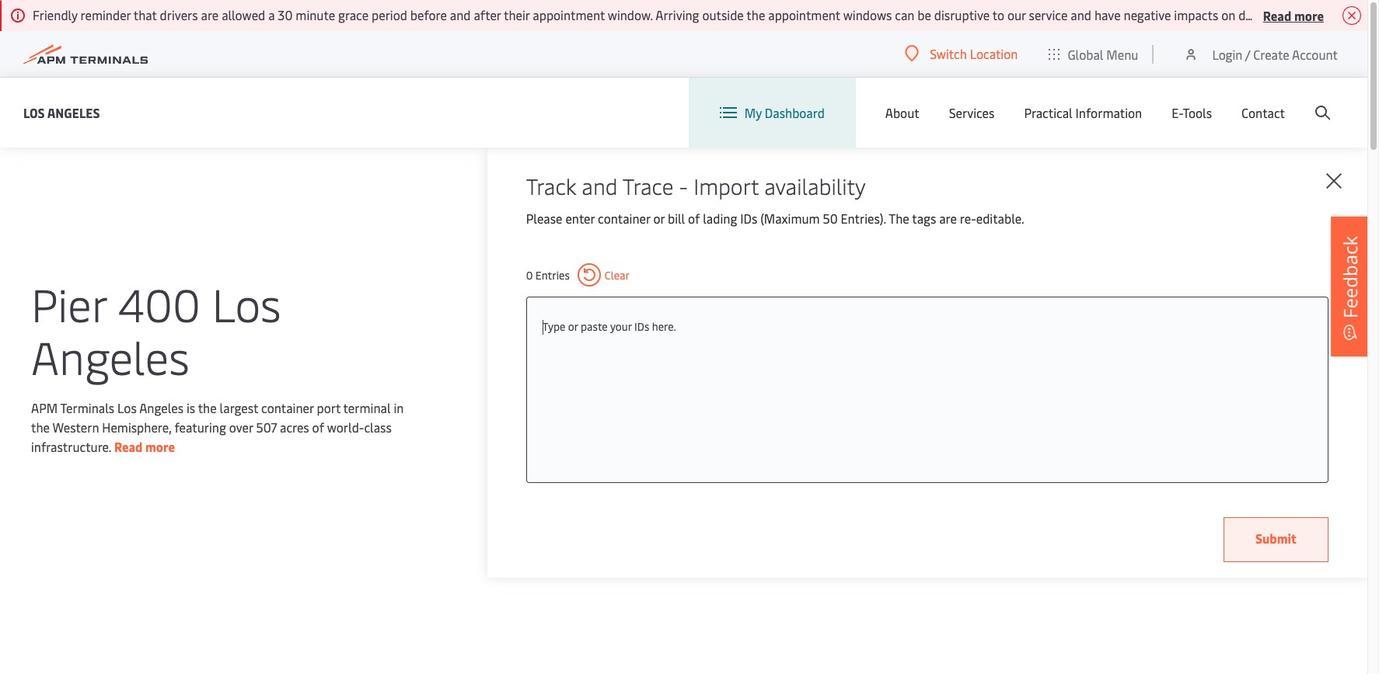 Task type: describe. For each thing, give the bounding box(es) containing it.
port
[[317, 399, 341, 416]]

clear button
[[578, 264, 630, 287]]

0 vertical spatial angeles
[[47, 104, 100, 121]]

0 vertical spatial the
[[747, 6, 765, 23]]

my dashboard
[[745, 104, 825, 121]]

here.
[[652, 320, 676, 334]]

close alert image
[[1343, 6, 1361, 25]]

tools
[[1183, 104, 1212, 121]]

switch location button
[[905, 45, 1018, 62]]

in
[[394, 399, 404, 416]]

507
[[256, 419, 277, 436]]

type
[[542, 320, 566, 334]]

about
[[885, 104, 920, 121]]

terminals
[[60, 399, 114, 416]]

0 vertical spatial or
[[653, 210, 665, 227]]

account
[[1292, 45, 1338, 63]]

0 horizontal spatial and
[[450, 6, 471, 23]]

los for 400
[[212, 273, 281, 334]]

entries).
[[841, 210, 886, 227]]

largest
[[220, 399, 258, 416]]

more for read more link
[[145, 438, 175, 455]]

negative
[[1124, 6, 1171, 23]]

0 horizontal spatial are
[[201, 6, 219, 23]]

period
[[372, 6, 407, 23]]

/
[[1245, 45, 1251, 63]]

read for read more link
[[114, 438, 143, 455]]

type or paste your ids here.
[[542, 320, 676, 334]]

1 horizontal spatial of
[[688, 210, 700, 227]]

time
[[1358, 6, 1379, 23]]

entries
[[536, 268, 570, 283]]

dashboard
[[765, 104, 825, 121]]

service
[[1029, 6, 1068, 23]]

read more for read more link
[[114, 438, 175, 455]]

los for terminals
[[117, 399, 137, 416]]

container inside apm terminals los angeles is the largest container port terminal in the western hemisphere, featuring over 507 acres of world-class infrastructure.
[[261, 399, 314, 416]]

our
[[1008, 6, 1026, 23]]

2 drivers from the left
[[1239, 6, 1277, 23]]

please
[[526, 210, 563, 227]]

Type or paste your IDs here text field
[[542, 313, 1313, 341]]

feedback
[[1337, 236, 1363, 319]]

world-
[[327, 419, 364, 436]]

who
[[1280, 6, 1303, 23]]

1 vertical spatial or
[[568, 320, 578, 334]]

terminal
[[343, 399, 391, 416]]

30
[[278, 6, 293, 23]]

contact button
[[1242, 78, 1285, 148]]

e-
[[1172, 104, 1183, 121]]

1 horizontal spatial the
[[198, 399, 217, 416]]

information
[[1076, 104, 1142, 121]]

trace
[[623, 171, 674, 201]]

practical information
[[1024, 104, 1142, 121]]

more for read more button
[[1295, 7, 1324, 24]]

clear
[[605, 268, 630, 283]]

practical
[[1024, 104, 1073, 121]]

e-tools button
[[1172, 78, 1212, 148]]

friendly
[[33, 6, 78, 23]]

read more for read more button
[[1263, 7, 1324, 24]]

that
[[134, 6, 157, 23]]

have
[[1095, 6, 1121, 23]]

switch location
[[930, 45, 1018, 62]]

read more button
[[1263, 5, 1324, 25]]

reminder
[[81, 6, 131, 23]]

submit button
[[1224, 518, 1329, 563]]

login
[[1213, 45, 1243, 63]]

0 vertical spatial ids
[[740, 210, 758, 227]]

1 on from the left
[[1222, 6, 1236, 23]]

of inside apm terminals los angeles is the largest container port terminal in the western hemisphere, featuring over 507 acres of world-class infrastructure.
[[312, 419, 324, 436]]

arrive
[[1306, 6, 1338, 23]]

2 vertical spatial the
[[31, 419, 50, 436]]

0 entries
[[526, 268, 570, 283]]

can
[[895, 6, 915, 23]]

allowed
[[222, 6, 265, 23]]

400
[[118, 273, 201, 334]]

services button
[[949, 78, 995, 148]]

submit
[[1256, 530, 1297, 547]]



Task type: vqa. For each thing, say whether or not it's contained in the screenshot.
Ship- within the *NEW* KONECRANES STS CRANE | LOCATION: WESTERN EUROPE (UPDATED 27 SEPTEMBER 2023) element
no



Task type: locate. For each thing, give the bounding box(es) containing it.
ids right 'lading'
[[740, 210, 758, 227]]

0 horizontal spatial container
[[261, 399, 314, 416]]

on right impacts
[[1222, 6, 1236, 23]]

the right "is"
[[198, 399, 217, 416]]

menu
[[1107, 45, 1139, 63]]

drivers left the who
[[1239, 6, 1277, 23]]

read more link
[[114, 438, 175, 455]]

editable.
[[976, 210, 1025, 227]]

more up 'account'
[[1295, 7, 1324, 24]]

read up login / create account
[[1263, 7, 1292, 24]]

appointment right their
[[533, 6, 605, 23]]

import
[[694, 171, 759, 201]]

0 vertical spatial read more
[[1263, 7, 1324, 24]]

0 horizontal spatial appointment
[[533, 6, 605, 23]]

los inside pier 400 los angeles
[[212, 273, 281, 334]]

on left time
[[1341, 6, 1355, 23]]

0 horizontal spatial on
[[1222, 6, 1236, 23]]

angeles
[[47, 104, 100, 121], [31, 325, 189, 387], [139, 399, 184, 416]]

2 on from the left
[[1341, 6, 1355, 23]]

to
[[993, 6, 1005, 23]]

the
[[889, 210, 910, 227]]

appointment
[[533, 6, 605, 23], [768, 6, 840, 23]]

1 horizontal spatial more
[[1295, 7, 1324, 24]]

grace
[[338, 6, 369, 23]]

1 horizontal spatial appointment
[[768, 6, 840, 23]]

ids
[[740, 210, 758, 227], [635, 320, 650, 334]]

the down apm
[[31, 419, 50, 436]]

global menu
[[1068, 45, 1139, 63]]

lading
[[703, 210, 737, 227]]

0
[[526, 268, 533, 283]]

1 vertical spatial ids
[[635, 320, 650, 334]]

container down trace
[[598, 210, 650, 227]]

login / create account link
[[1184, 31, 1338, 77]]

and up enter
[[582, 171, 618, 201]]

about button
[[885, 78, 920, 148]]

create
[[1254, 45, 1290, 63]]

2 horizontal spatial the
[[747, 6, 765, 23]]

class
[[364, 419, 392, 436]]

1 horizontal spatial ids
[[740, 210, 758, 227]]

western
[[53, 419, 99, 436]]

1 horizontal spatial on
[[1341, 6, 1355, 23]]

on
[[1222, 6, 1236, 23], [1341, 6, 1355, 23]]

la secondary image
[[84, 396, 356, 629]]

2 appointment from the left
[[768, 6, 840, 23]]

1 vertical spatial container
[[261, 399, 314, 416]]

-
[[679, 171, 688, 201]]

1 appointment from the left
[[533, 6, 605, 23]]

0 horizontal spatial drivers
[[160, 6, 198, 23]]

your
[[610, 320, 632, 334]]

0 horizontal spatial or
[[568, 320, 578, 334]]

50
[[823, 210, 838, 227]]

(maximum
[[761, 210, 820, 227]]

windows
[[843, 6, 892, 23]]

be
[[918, 6, 931, 23]]

1 vertical spatial los
[[212, 273, 281, 334]]

drivers
[[160, 6, 198, 23], [1239, 6, 1277, 23]]

apm terminals los angeles is the largest container port terminal in the western hemisphere, featuring over 507 acres of world-class infrastructure.
[[31, 399, 404, 455]]

track
[[526, 171, 576, 201]]

bill
[[668, 210, 685, 227]]

and
[[450, 6, 471, 23], [1071, 6, 1092, 23], [582, 171, 618, 201]]

2 vertical spatial los
[[117, 399, 137, 416]]

or left bill on the top left of the page
[[653, 210, 665, 227]]

a
[[268, 6, 275, 23]]

minute
[[296, 6, 335, 23]]

read for read more button
[[1263, 7, 1292, 24]]

1 horizontal spatial read more
[[1263, 7, 1324, 24]]

1 vertical spatial angeles
[[31, 325, 189, 387]]

disruptive
[[934, 6, 990, 23]]

2 horizontal spatial and
[[1071, 6, 1092, 23]]

more down hemisphere,
[[145, 438, 175, 455]]

more
[[1295, 7, 1324, 24], [145, 438, 175, 455]]

drivers right that
[[160, 6, 198, 23]]

los angeles
[[23, 104, 100, 121]]

0 vertical spatial of
[[688, 210, 700, 227]]

my
[[745, 104, 762, 121]]

or right type
[[568, 320, 578, 334]]

0 horizontal spatial ids
[[635, 320, 650, 334]]

1 horizontal spatial container
[[598, 210, 650, 227]]

angeles inside pier 400 los angeles
[[31, 325, 189, 387]]

location
[[970, 45, 1018, 62]]

1 vertical spatial read more
[[114, 438, 175, 455]]

feedback button
[[1331, 217, 1370, 357]]

appointment left windows on the right of page
[[768, 6, 840, 23]]

0 horizontal spatial more
[[145, 438, 175, 455]]

0 vertical spatial are
[[201, 6, 219, 23]]

angeles for terminals
[[139, 399, 184, 416]]

read
[[1263, 7, 1292, 24], [114, 438, 143, 455]]

after
[[474, 6, 501, 23]]

2 vertical spatial angeles
[[139, 399, 184, 416]]

hemisphere,
[[102, 419, 171, 436]]

0 horizontal spatial the
[[31, 419, 50, 436]]

0 vertical spatial read
[[1263, 7, 1292, 24]]

los inside apm terminals los angeles is the largest container port terminal in the western hemisphere, featuring over 507 acres of world-class infrastructure.
[[117, 399, 137, 416]]

the right outside
[[747, 6, 765, 23]]

tags
[[912, 210, 936, 227]]

2 horizontal spatial los
[[212, 273, 281, 334]]

0 vertical spatial more
[[1295, 7, 1324, 24]]

contact
[[1242, 104, 1285, 121]]

services
[[949, 104, 995, 121]]

paste
[[581, 320, 608, 334]]

0 horizontal spatial los
[[23, 104, 45, 121]]

read more up login / create account
[[1263, 7, 1324, 24]]

window.
[[608, 6, 653, 23]]

infrastructure.
[[31, 438, 111, 455]]

global menu button
[[1034, 31, 1154, 77]]

and left after
[[450, 6, 471, 23]]

the
[[747, 6, 765, 23], [198, 399, 217, 416], [31, 419, 50, 436]]

1 horizontal spatial and
[[582, 171, 618, 201]]

1 horizontal spatial los
[[117, 399, 137, 416]]

track and trace - import availability
[[526, 171, 866, 201]]

1 drivers from the left
[[160, 6, 198, 23]]

pier
[[31, 273, 107, 334]]

of down 'port'
[[312, 419, 324, 436]]

container up the acres
[[261, 399, 314, 416]]

outside
[[702, 6, 744, 23]]

availability
[[765, 171, 866, 201]]

1 horizontal spatial or
[[653, 210, 665, 227]]

are left allowed
[[201, 6, 219, 23]]

friendly reminder that drivers are allowed a 30 minute grace period before and after their appointment window. arriving outside the appointment windows can be disruptive to our service and have negative impacts on drivers who arrive on time
[[33, 6, 1379, 23]]

impacts
[[1174, 6, 1219, 23]]

0 vertical spatial container
[[598, 210, 650, 227]]

angeles for 400
[[31, 325, 189, 387]]

practical information button
[[1024, 78, 1142, 148]]

ids right the your
[[635, 320, 650, 334]]

login / create account
[[1213, 45, 1338, 63]]

1 horizontal spatial are
[[939, 210, 957, 227]]

1 vertical spatial read
[[114, 438, 143, 455]]

1 horizontal spatial read
[[1263, 7, 1292, 24]]

1 vertical spatial are
[[939, 210, 957, 227]]

more inside button
[[1295, 7, 1324, 24]]

0 horizontal spatial read
[[114, 438, 143, 455]]

1 horizontal spatial drivers
[[1239, 6, 1277, 23]]

enter
[[566, 210, 595, 227]]

are left re-
[[939, 210, 957, 227]]

1 vertical spatial the
[[198, 399, 217, 416]]

los
[[23, 104, 45, 121], [212, 273, 281, 334], [117, 399, 137, 416]]

angeles inside apm terminals los angeles is the largest container port terminal in the western hemisphere, featuring over 507 acres of world-class infrastructure.
[[139, 399, 184, 416]]

arriving
[[656, 6, 699, 23]]

read more down hemisphere,
[[114, 438, 175, 455]]

pier 400 los angeles
[[31, 273, 281, 387]]

their
[[504, 6, 530, 23]]

acres
[[280, 419, 309, 436]]

is
[[187, 399, 195, 416]]

please enter container or bill of lading ids (maximum 50 entries). the tags are re-editable.
[[526, 210, 1025, 227]]

read inside button
[[1263, 7, 1292, 24]]

of right bill on the top left of the page
[[688, 210, 700, 227]]

0 horizontal spatial read more
[[114, 438, 175, 455]]

read down hemisphere,
[[114, 438, 143, 455]]

0 vertical spatial los
[[23, 104, 45, 121]]

e-tools
[[1172, 104, 1212, 121]]

my dashboard button
[[720, 78, 825, 148]]

and left have
[[1071, 6, 1092, 23]]

featuring
[[174, 419, 226, 436]]

re-
[[960, 210, 976, 227]]

1 vertical spatial more
[[145, 438, 175, 455]]

1 vertical spatial of
[[312, 419, 324, 436]]

0 horizontal spatial of
[[312, 419, 324, 436]]

before
[[410, 6, 447, 23]]

over
[[229, 419, 253, 436]]



